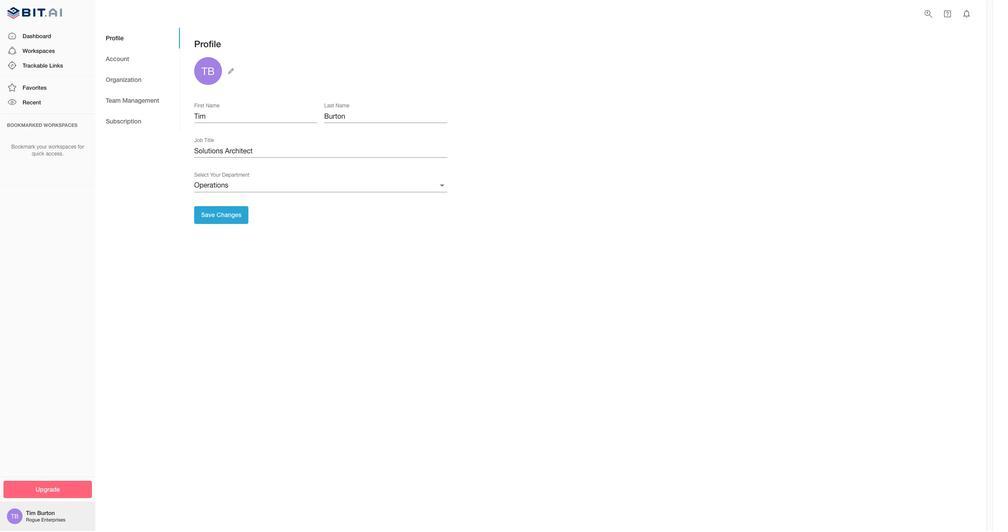 Task type: vqa. For each thing, say whether or not it's contained in the screenshot.
DIALOG
no



Task type: describe. For each thing, give the bounding box(es) containing it.
burton
[[37, 510, 55, 517]]

select your department operations
[[194, 172, 250, 189]]

last
[[324, 103, 334, 109]]

profile link
[[95, 28, 180, 49]]

0 horizontal spatial tb
[[11, 513, 19, 520]]

team
[[106, 97, 121, 104]]

bookmarked
[[7, 122, 42, 128]]

workspaces button
[[0, 43, 95, 58]]

first name
[[194, 103, 220, 109]]

CEO text field
[[194, 144, 448, 158]]

trackable links
[[23, 62, 63, 69]]

account
[[106, 55, 129, 62]]

recent button
[[0, 95, 95, 110]]

enterprises
[[41, 518, 65, 523]]

first
[[194, 103, 204, 109]]

rogue
[[26, 518, 40, 523]]

your
[[210, 172, 221, 178]]

operations button
[[194, 179, 448, 193]]

operations
[[194, 181, 228, 189]]

last name
[[324, 103, 350, 109]]

tb inside button
[[202, 65, 215, 77]]

workspaces
[[23, 47, 55, 54]]

save changes button
[[194, 207, 249, 224]]

for
[[78, 144, 84, 150]]

profile inside tab list
[[106, 34, 124, 42]]

name for last name
[[336, 103, 350, 109]]

recent
[[23, 99, 41, 106]]

team management
[[106, 97, 159, 104]]

quick
[[32, 151, 44, 157]]

organization link
[[95, 69, 180, 90]]

tab list containing profile
[[95, 28, 180, 132]]

job
[[194, 138, 203, 143]]



Task type: locate. For each thing, give the bounding box(es) containing it.
name right last
[[336, 103, 350, 109]]

2 name from the left
[[336, 103, 350, 109]]

bookmark your workspaces for quick access.
[[11, 144, 84, 157]]

trackable links button
[[0, 58, 95, 73]]

profile
[[106, 34, 124, 42], [194, 39, 221, 49]]

tb
[[202, 65, 215, 77], [11, 513, 19, 520]]

1 horizontal spatial name
[[336, 103, 350, 109]]

1 name from the left
[[206, 103, 220, 109]]

tim
[[26, 510, 36, 517]]

job title
[[194, 138, 214, 143]]

department
[[222, 172, 250, 178]]

select
[[194, 172, 209, 178]]

save
[[201, 211, 215, 219]]

tb button
[[194, 57, 237, 85]]

dashboard button
[[0, 28, 95, 43]]

upgrade
[[36, 486, 60, 493]]

tb left "tim" at the bottom of the page
[[11, 513, 19, 520]]

Doe text field
[[324, 109, 448, 123]]

0 vertical spatial tb
[[202, 65, 215, 77]]

favorites button
[[0, 80, 95, 95]]

John text field
[[194, 109, 317, 123]]

name right first
[[206, 103, 220, 109]]

bookmarked workspaces
[[7, 122, 78, 128]]

trackable
[[23, 62, 48, 69]]

1 vertical spatial tb
[[11, 513, 19, 520]]

favorites
[[23, 84, 47, 91]]

account link
[[95, 49, 180, 69]]

organization
[[106, 76, 141, 83]]

name for first name
[[206, 103, 220, 109]]

1 horizontal spatial tb
[[202, 65, 215, 77]]

tim burton rogue enterprises
[[26, 510, 65, 523]]

upgrade button
[[3, 481, 92, 499]]

1 horizontal spatial profile
[[194, 39, 221, 49]]

title
[[205, 138, 214, 143]]

save changes
[[201, 211, 242, 219]]

subscription link
[[95, 111, 180, 132]]

0 horizontal spatial profile
[[106, 34, 124, 42]]

bookmark
[[11, 144, 35, 150]]

profile up account
[[106, 34, 124, 42]]

workspaces
[[48, 144, 76, 150]]

dashboard
[[23, 32, 51, 39]]

name
[[206, 103, 220, 109], [336, 103, 350, 109]]

links
[[49, 62, 63, 69]]

tab list
[[95, 28, 180, 132]]

management
[[122, 97, 159, 104]]

workspaces
[[44, 122, 78, 128]]

profile up "tb" button
[[194, 39, 221, 49]]

changes
[[217, 211, 242, 219]]

subscription
[[106, 117, 141, 125]]

access.
[[46, 151, 64, 157]]

tb up the 'first name'
[[202, 65, 215, 77]]

your
[[37, 144, 47, 150]]

team management link
[[95, 90, 180, 111]]

0 horizontal spatial name
[[206, 103, 220, 109]]



